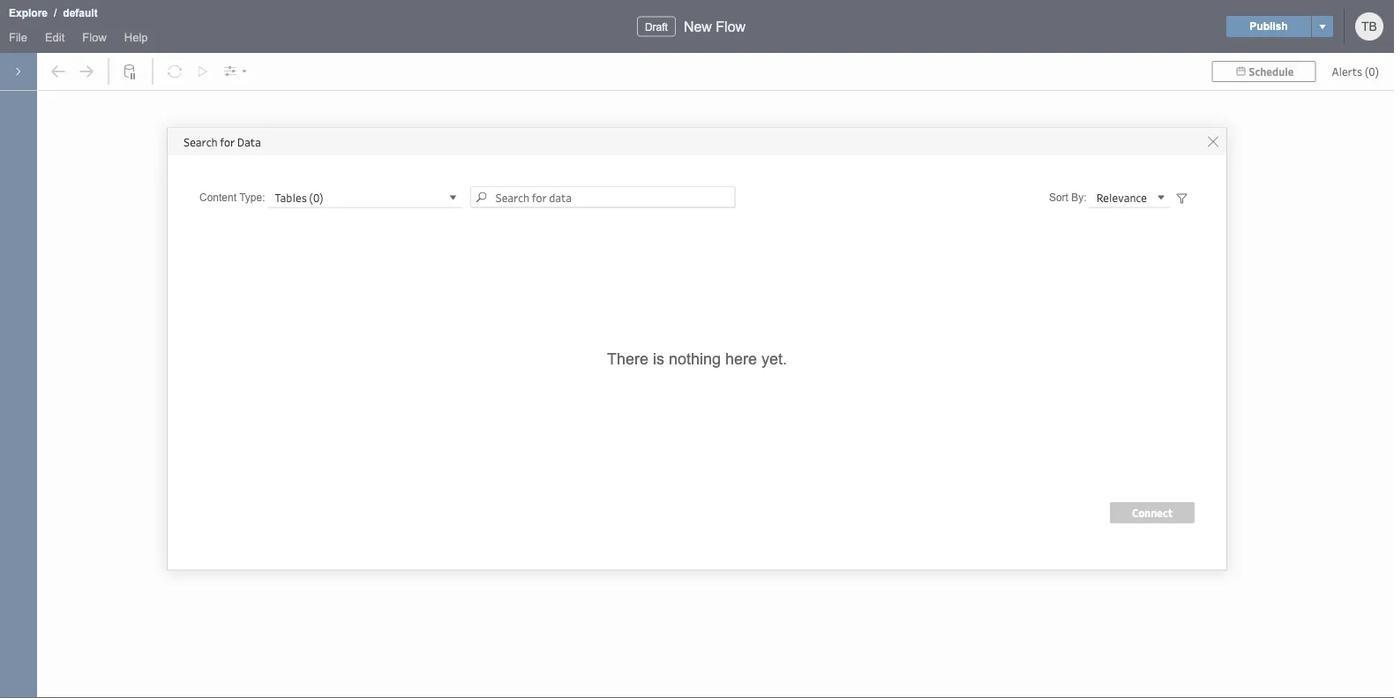 Task type: vqa. For each thing, say whether or not it's contained in the screenshot.
the There
yes



Task type: locate. For each thing, give the bounding box(es) containing it.
flow down default link
[[82, 30, 107, 44]]

0 vertical spatial (0)
[[1365, 64, 1379, 79]]

nothing
[[669, 349, 721, 367]]

tables
[[275, 190, 307, 205]]

Search text field
[[471, 187, 736, 208]]

search for data
[[184, 134, 261, 149]]

edit
[[45, 30, 65, 44]]

search
[[184, 134, 218, 149]]

(0) right tables
[[309, 190, 324, 205]]

(0)
[[1365, 64, 1379, 79], [309, 190, 324, 205]]

0 horizontal spatial (0)
[[309, 190, 324, 205]]

help
[[124, 30, 148, 44]]

explore link
[[8, 4, 49, 22]]

publish
[[1250, 20, 1288, 32]]

content type:
[[199, 191, 265, 203]]

relevance button
[[1090, 187, 1170, 208]]

flow button
[[74, 27, 115, 53]]

/
[[54, 7, 57, 19]]

(0) right alerts at the top right of page
[[1365, 64, 1379, 79]]

1 horizontal spatial (0)
[[1365, 64, 1379, 79]]

no refreshes available image
[[162, 58, 188, 85]]

flow
[[716, 19, 746, 34], [82, 30, 107, 44]]

(0) inside dropdown button
[[309, 190, 324, 205]]

tables (0) button
[[268, 187, 462, 208]]

there is nothing here yet.
[[607, 349, 787, 367]]

add an output step to run the flow image
[[190, 58, 216, 85]]

data
[[237, 134, 261, 149]]

1 horizontal spatial flow
[[716, 19, 746, 34]]

1 vertical spatial (0)
[[309, 190, 324, 205]]

explore / default
[[9, 7, 98, 19]]

publish button
[[1227, 16, 1311, 37]]

file button
[[0, 27, 36, 53]]

0 horizontal spatial flow
[[82, 30, 107, 44]]

here
[[725, 349, 757, 367]]

there
[[607, 349, 649, 367]]

explore
[[9, 7, 48, 19]]

default link
[[62, 4, 99, 22]]

connect button
[[1110, 502, 1195, 523]]

yet.
[[762, 349, 787, 367]]

file
[[9, 30, 27, 44]]

by:
[[1072, 191, 1087, 203]]

redo image
[[73, 58, 100, 85]]

flow right new
[[716, 19, 746, 34]]

edit button
[[36, 27, 74, 53]]

connect
[[1132, 506, 1173, 520]]



Task type: describe. For each thing, give the bounding box(es) containing it.
flow inside popup button
[[82, 30, 107, 44]]

tb button
[[1356, 12, 1384, 41]]

draft
[[645, 21, 668, 33]]

type:
[[239, 191, 265, 203]]

content
[[199, 191, 237, 203]]

(0) for alerts (0)
[[1365, 64, 1379, 79]]

undo image
[[45, 58, 71, 85]]

(0) for tables (0)
[[309, 190, 324, 205]]

is
[[653, 349, 665, 367]]

help button
[[115, 27, 157, 53]]

alerts (0)
[[1332, 64, 1379, 79]]

tables (0)
[[275, 190, 324, 205]]

sort by:
[[1049, 191, 1087, 203]]

schedule
[[1249, 64, 1294, 79]]

sort
[[1049, 191, 1069, 203]]

new
[[684, 19, 712, 34]]

relevance
[[1097, 190, 1147, 205]]

schedule button
[[1212, 61, 1316, 82]]

default
[[63, 7, 98, 19]]

alerts
[[1332, 64, 1363, 79]]

new flow
[[684, 19, 746, 34]]

search for data dialog
[[168, 128, 1227, 570]]

tb
[[1362, 19, 1378, 33]]

for
[[220, 134, 235, 149]]



